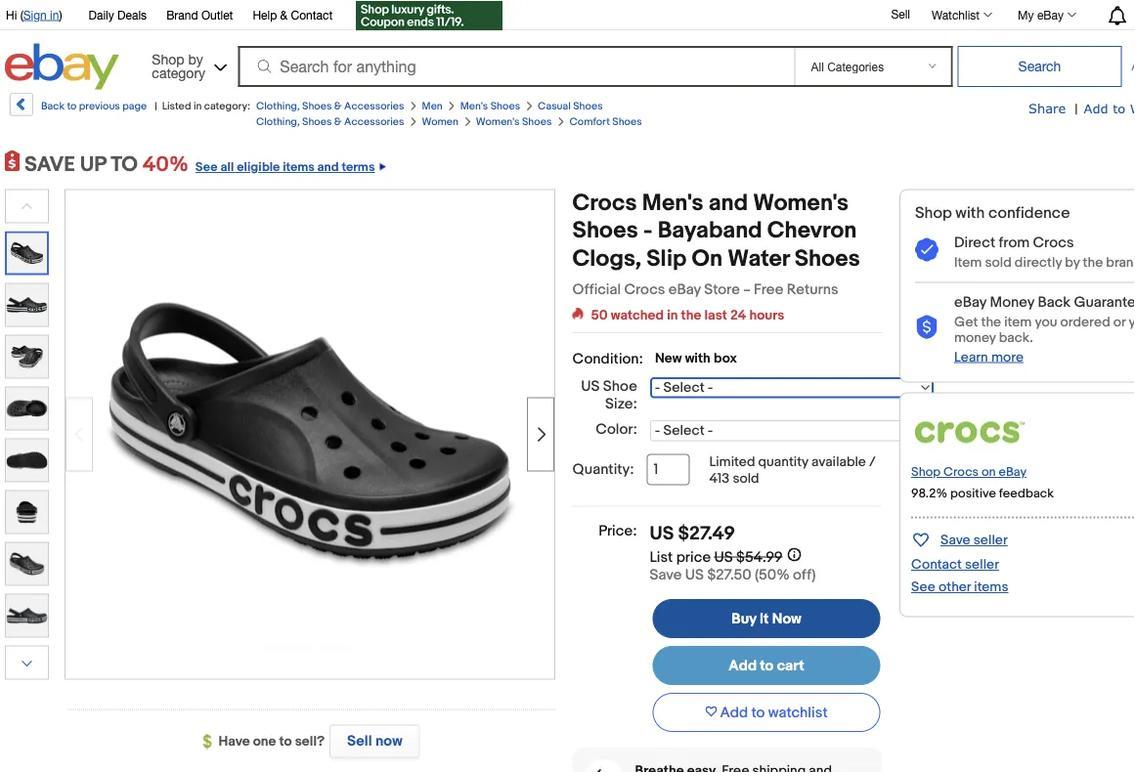 Task type: vqa. For each thing, say whether or not it's contained in the screenshot.
BRAND OUTLET
yes



Task type: locate. For each thing, give the bounding box(es) containing it.
2 vertical spatial with details__icon image
[[595, 770, 613, 773]]

1 vertical spatial back
[[1038, 293, 1071, 311]]

sell left now
[[347, 733, 372, 751]]

to left cart
[[760, 657, 774, 675]]

shop for shop by category
[[152, 51, 184, 67]]

clothing, for men
[[256, 100, 300, 112]]

shoe
[[603, 377, 637, 395]]

us left the $27.50
[[685, 566, 704, 584]]

in right watched
[[667, 307, 678, 324]]

2 clothing, from the top
[[256, 115, 300, 128]]

items right eligible
[[283, 160, 315, 175]]

crocs left the -
[[573, 189, 637, 217]]

0 vertical spatial items
[[283, 160, 315, 175]]

confidence
[[989, 204, 1070, 223]]

the inside ebay money back guarante get the item you ordered or y learn more
[[981, 314, 1001, 330]]

buy it now
[[732, 610, 802, 628]]

1 vertical spatial clothing,
[[256, 115, 300, 128]]

eligible
[[237, 160, 280, 175]]

$54.99
[[736, 549, 783, 566]]

it
[[760, 610, 769, 628]]

sell inside account navigation
[[891, 7, 910, 21]]

returns
[[787, 281, 839, 298]]

in for | listed in category:
[[194, 100, 202, 112]]

0 horizontal spatial with
[[685, 350, 711, 367]]

0 vertical spatial see
[[195, 160, 218, 175]]

shop by category banner
[[0, 0, 1135, 95]]

1 horizontal spatial the
[[981, 314, 1001, 330]]

in right listed
[[194, 100, 202, 112]]

see left all
[[195, 160, 218, 175]]

2 clothing, shoes & accessories from the top
[[256, 115, 404, 128]]

0 vertical spatial contact
[[291, 8, 333, 22]]

1 vertical spatial clothing, shoes & accessories link
[[256, 115, 404, 128]]

accessories left men link
[[344, 100, 404, 112]]

the right get on the top of page
[[981, 314, 1001, 330]]

terms
[[342, 160, 375, 175]]

clothing,
[[256, 100, 300, 112], [256, 115, 300, 128]]

1 clothing, shoes & accessories from the top
[[256, 100, 404, 112]]

(50%
[[755, 566, 790, 584]]

| right the share button
[[1075, 101, 1078, 117]]

0 vertical spatial in
[[50, 8, 59, 22]]

dollar sign image
[[203, 735, 219, 750]]

add for add to cart
[[729, 657, 757, 675]]

category:
[[204, 100, 250, 112]]

0 vertical spatial clothing,
[[256, 100, 300, 112]]

1 vertical spatial sold
[[733, 471, 759, 487]]

1 horizontal spatial save
[[941, 532, 971, 549]]

get the coupon image
[[356, 1, 503, 30]]

with details__icon image inside 'crocs men's and women's shoes - bayaband chevron clogs, slip on water shoes' main content
[[595, 770, 613, 773]]

contact seller see other items
[[911, 557, 1009, 596]]

women's inside crocs men's and women's shoes - bayaband chevron clogs, slip on water shoes official crocs ebay store – free returns
[[753, 189, 849, 217]]

2 horizontal spatial in
[[667, 307, 678, 324]]

1 vertical spatial &
[[334, 100, 342, 112]]

ebay money back guarante get the item you ordered or y learn more
[[954, 293, 1135, 366]]

seller inside the contact seller see other items
[[965, 557, 999, 573]]

sell left watchlist
[[891, 7, 910, 21]]

with
[[956, 204, 985, 223], [685, 350, 711, 367]]

back
[[41, 100, 65, 112], [1038, 293, 1071, 311]]

1 vertical spatial contact
[[911, 557, 962, 573]]

0 vertical spatial women's
[[476, 115, 520, 128]]

seller for contact
[[965, 557, 999, 573]]

1 horizontal spatial men's
[[642, 189, 704, 217]]

0 horizontal spatial the
[[681, 307, 702, 324]]

add to cart
[[729, 657, 805, 675]]

save seller
[[941, 532, 1008, 549]]

ebay up 50 watched in the last 24 hours
[[669, 281, 701, 298]]

0 vertical spatial accessories
[[344, 100, 404, 112]]

items inside the contact seller see other items
[[974, 579, 1009, 596]]

ebay
[[1037, 8, 1064, 22], [669, 281, 701, 298], [954, 293, 987, 311], [999, 465, 1027, 480]]

save up contact seller 'link'
[[941, 532, 971, 549]]

official
[[573, 281, 621, 298]]

in right the sign
[[50, 8, 59, 22]]

crocs men's and women's shoes - bayaband chevron clogs, slip on water shoes main content
[[573, 189, 934, 773]]

to left previous
[[67, 100, 77, 112]]

50
[[591, 307, 608, 324]]

2 vertical spatial add
[[720, 704, 748, 722]]

0 vertical spatial seller
[[974, 532, 1008, 549]]

listed
[[162, 100, 191, 112]]

seller up contact seller 'link'
[[974, 532, 1008, 549]]

1 horizontal spatial contact
[[911, 557, 962, 573]]

1 horizontal spatial items
[[974, 579, 1009, 596]]

the left last
[[681, 307, 702, 324]]

add inside share | add to w
[[1084, 100, 1109, 115]]

to for watchlist
[[751, 704, 765, 722]]

0 vertical spatial clothing, shoes & accessories link
[[256, 100, 404, 112]]

ebay up get on the top of page
[[954, 293, 987, 311]]

0 vertical spatial men's
[[460, 100, 488, 112]]

1 horizontal spatial women's
[[753, 189, 849, 217]]

1 horizontal spatial back
[[1038, 293, 1071, 311]]

in inside 'crocs men's and women's shoes - bayaband chevron clogs, slip on water shoes' main content
[[667, 307, 678, 324]]

clothing, shoes & accessories for men
[[256, 100, 404, 112]]

sell inside sell now 'link'
[[347, 733, 372, 751]]

back up you
[[1038, 293, 1071, 311]]

sell
[[891, 7, 910, 21], [347, 733, 372, 751]]

0 horizontal spatial see
[[195, 160, 218, 175]]

and up on
[[709, 189, 748, 217]]

with left "box" on the top right of page
[[685, 350, 711, 367]]

by down brand outlet link
[[188, 51, 203, 67]]

0 vertical spatial with
[[956, 204, 985, 223]]

0 vertical spatial sell
[[891, 7, 910, 21]]

1 vertical spatial items
[[974, 579, 1009, 596]]

picture 4 of 78 image
[[6, 388, 48, 430]]

back to previous page
[[41, 100, 147, 112]]

0 horizontal spatial men's
[[460, 100, 488, 112]]

1 clothing, from the top
[[256, 100, 300, 112]]

1 clothing, shoes & accessories link from the top
[[256, 100, 404, 112]]

crocs up directly
[[1033, 234, 1074, 251]]

us left shoe
[[581, 377, 600, 395]]

men
[[422, 100, 443, 112]]

0 vertical spatial with details__icon image
[[915, 238, 939, 263]]

1 horizontal spatial see
[[911, 579, 936, 596]]

see left other
[[911, 579, 936, 596]]

add down buy
[[729, 657, 757, 675]]

1 vertical spatial in
[[194, 100, 202, 112]]

women's up water
[[753, 189, 849, 217]]

contact
[[291, 8, 333, 22], [911, 557, 962, 573]]

shop down "brand"
[[152, 51, 184, 67]]

picture 6 of 78 image
[[6, 491, 48, 533]]

2 vertical spatial &
[[334, 115, 342, 128]]

us
[[581, 377, 600, 395], [650, 523, 674, 546], [714, 549, 733, 566], [685, 566, 704, 584]]

add to w link
[[1084, 100, 1135, 117]]

sold
[[985, 254, 1012, 271], [733, 471, 759, 487]]

my ebay
[[1018, 8, 1064, 22]]

1 horizontal spatial in
[[194, 100, 202, 112]]

1 vertical spatial men's
[[642, 189, 704, 217]]

ebay inside crocs men's and women's shoes - bayaband chevron clogs, slip on water shoes official crocs ebay store – free returns
[[669, 281, 701, 298]]

0 vertical spatial &
[[280, 8, 288, 22]]

and
[[317, 160, 339, 175], [709, 189, 748, 217]]

with details__icon image for direct from crocs
[[915, 238, 939, 263]]

contact up other
[[911, 557, 962, 573]]

picture 5 of 78 image
[[6, 440, 48, 482]]

0 vertical spatial by
[[188, 51, 203, 67]]

crocs up watched
[[624, 281, 665, 298]]

women
[[422, 115, 458, 128]]

crocs men's and women's shoes - bayaband chevron clogs, slip on water shoes official crocs ebay store – free returns
[[573, 189, 860, 298]]

store
[[704, 281, 740, 298]]

seller down save seller on the bottom right
[[965, 557, 999, 573]]

shop inside "shop by category"
[[152, 51, 184, 67]]

2 vertical spatial in
[[667, 307, 678, 324]]

save down us $27.49
[[650, 566, 682, 584]]

to left watchlist
[[751, 704, 765, 722]]

men's up slip
[[642, 189, 704, 217]]

(
[[20, 8, 23, 22]]

0 horizontal spatial in
[[50, 8, 59, 22]]

1 accessories from the top
[[344, 100, 404, 112]]

picture 2 of 78 image
[[6, 284, 48, 326]]

0 horizontal spatial sell
[[347, 733, 372, 751]]

us down $27.49
[[714, 549, 733, 566]]

by right directly
[[1065, 254, 1080, 271]]

1 vertical spatial shop
[[915, 204, 952, 223]]

1 vertical spatial women's
[[753, 189, 849, 217]]

0 horizontal spatial save
[[650, 566, 682, 584]]

1 horizontal spatial by
[[1065, 254, 1080, 271]]

shop left confidence
[[915, 204, 952, 223]]

1 vertical spatial seller
[[965, 557, 999, 573]]

2 accessories from the top
[[344, 115, 404, 128]]

1 vertical spatial with details__icon image
[[915, 316, 939, 340]]

women's down men's shoes
[[476, 115, 520, 128]]

clothing, right "category:" at the left top
[[256, 100, 300, 112]]

1 vertical spatial add
[[729, 657, 757, 675]]

and inside crocs men's and women's shoes - bayaband chevron clogs, slip on water shoes official crocs ebay store – free returns
[[709, 189, 748, 217]]

direct from crocs item sold directly by the brand
[[954, 234, 1135, 271]]

ebay right on
[[999, 465, 1027, 480]]

crocs inside the direct from crocs item sold directly by the brand
[[1033, 234, 1074, 251]]

with up direct
[[956, 204, 985, 223]]

1 vertical spatial with
[[685, 350, 711, 367]]

0 vertical spatial clothing, shoes & accessories
[[256, 100, 404, 112]]

to for previous
[[67, 100, 77, 112]]

save inside button
[[941, 532, 971, 549]]

clothing, shoes & accessories link for women
[[256, 115, 404, 128]]

24
[[730, 307, 746, 324]]

category
[[152, 65, 205, 81]]

0 horizontal spatial back
[[41, 100, 65, 112]]

with inside 'crocs men's and women's shoes - bayaband chevron clogs, slip on water shoes' main content
[[685, 350, 711, 367]]

see all eligible items and terms
[[195, 160, 375, 175]]

comfort shoes
[[570, 115, 642, 128]]

list price us $54.99
[[650, 549, 783, 566]]

0 horizontal spatial women's
[[476, 115, 520, 128]]

1 vertical spatial accessories
[[344, 115, 404, 128]]

feedback
[[999, 486, 1054, 501]]

and left terms
[[317, 160, 339, 175]]

on
[[982, 465, 996, 480]]

condition:
[[573, 351, 643, 368]]

in inside account navigation
[[50, 8, 59, 22]]

contact right the help
[[291, 8, 333, 22]]

watchlist
[[932, 8, 980, 22]]

you
[[1035, 314, 1057, 330]]

1 vertical spatial see
[[911, 579, 936, 596]]

1 vertical spatial sell
[[347, 733, 372, 751]]

0 horizontal spatial by
[[188, 51, 203, 67]]

comfort shoes link
[[570, 115, 642, 128]]

daily deals link
[[89, 5, 147, 26]]

seller inside button
[[974, 532, 1008, 549]]

help
[[253, 8, 277, 22]]

save for save us $27.50 (50% off)
[[650, 566, 682, 584]]

in for 50 watched in the last 24 hours
[[667, 307, 678, 324]]

1 horizontal spatial |
[[1075, 101, 1078, 117]]

1 horizontal spatial sell
[[891, 7, 910, 21]]

ebay inside ebay money back guarante get the item you ordered or y learn more
[[954, 293, 987, 311]]

see inside the contact seller see other items
[[911, 579, 936, 596]]

1 vertical spatial save
[[650, 566, 682, 584]]

the
[[1083, 254, 1103, 271], [681, 307, 702, 324], [981, 314, 1001, 330]]

2 clothing, shoes & accessories link from the top
[[256, 115, 404, 128]]

by
[[188, 51, 203, 67], [1065, 254, 1080, 271]]

free
[[754, 281, 784, 298]]

accessories
[[344, 100, 404, 112], [344, 115, 404, 128]]

ebay inside account navigation
[[1037, 8, 1064, 22]]

none submit inside shop by category banner
[[958, 46, 1122, 87]]

comfort
[[570, 115, 610, 128]]

with details__icon image
[[915, 238, 939, 263], [915, 316, 939, 340], [595, 770, 613, 773]]

ebay right my
[[1037, 8, 1064, 22]]

now
[[772, 610, 802, 628]]

sold down from
[[985, 254, 1012, 271]]

0 vertical spatial shop
[[152, 51, 184, 67]]

buy it now link
[[653, 599, 880, 638]]

Search for anything text field
[[241, 48, 791, 85]]

0 vertical spatial sold
[[985, 254, 1012, 271]]

to inside 'link'
[[67, 100, 77, 112]]

add
[[1084, 100, 1109, 115], [729, 657, 757, 675], [720, 704, 748, 722]]

shop up 98.2%
[[911, 465, 941, 480]]

new with box
[[655, 350, 737, 367]]

add left w
[[1084, 100, 1109, 115]]

2 horizontal spatial the
[[1083, 254, 1103, 271]]

items right other
[[974, 579, 1009, 596]]

save for save seller
[[941, 532, 971, 549]]

guarante
[[1074, 293, 1135, 311]]

add down add to cart link
[[720, 704, 748, 722]]

sell now link
[[325, 725, 420, 758]]

quantity:
[[573, 461, 634, 479]]

0 horizontal spatial contact
[[291, 8, 333, 22]]

0 horizontal spatial sold
[[733, 471, 759, 487]]

sold right 413 at the bottom of page
[[733, 471, 759, 487]]

sell for sell now
[[347, 733, 372, 751]]

women's shoes link
[[476, 115, 552, 128]]

0 vertical spatial back
[[41, 100, 65, 112]]

clothing, up see all eligible items and terms link
[[256, 115, 300, 128]]

accessories for men
[[344, 100, 404, 112]]

share button
[[1029, 100, 1066, 117]]

the left brand
[[1083, 254, 1103, 271]]

watchlist
[[768, 704, 828, 722]]

0 horizontal spatial items
[[283, 160, 315, 175]]

to left w
[[1113, 100, 1126, 115]]

0 vertical spatial save
[[941, 532, 971, 549]]

0 vertical spatial and
[[317, 160, 339, 175]]

0 vertical spatial add
[[1084, 100, 1109, 115]]

1 vertical spatial and
[[709, 189, 748, 217]]

back left previous
[[41, 100, 65, 112]]

directly
[[1015, 254, 1062, 271]]

sell for sell
[[891, 7, 910, 21]]

1 vertical spatial by
[[1065, 254, 1080, 271]]

save inside 'crocs men's and women's shoes - bayaband chevron clogs, slip on water shoes' main content
[[650, 566, 682, 584]]

1 horizontal spatial with
[[956, 204, 985, 223]]

| left listed
[[155, 100, 157, 112]]

clothing, shoes & accessories link for men
[[256, 100, 404, 112]]

1 horizontal spatial and
[[709, 189, 748, 217]]

add to watchlist link
[[653, 693, 880, 732]]

2 vertical spatial shop
[[911, 465, 941, 480]]

men's
[[460, 100, 488, 112], [642, 189, 704, 217]]

accessories up terms
[[344, 115, 404, 128]]

1 horizontal spatial sold
[[985, 254, 1012, 271]]

in
[[50, 8, 59, 22], [194, 100, 202, 112], [667, 307, 678, 324]]

by inside the direct from crocs item sold directly by the brand
[[1065, 254, 1080, 271]]

picture 8 of 78 image
[[6, 595, 48, 637]]

men's right men
[[460, 100, 488, 112]]

None submit
[[958, 46, 1122, 87]]

1 vertical spatial clothing, shoes & accessories
[[256, 115, 404, 128]]

box
[[714, 350, 737, 367]]

crocs up positive
[[944, 465, 979, 480]]

share
[[1029, 100, 1066, 115]]



Task type: describe. For each thing, give the bounding box(es) containing it.
watched
[[611, 307, 664, 324]]

water
[[728, 245, 790, 273]]

picture 7 of 78 image
[[6, 543, 48, 585]]

now
[[376, 733, 403, 751]]

new
[[655, 350, 682, 367]]

shop for shop crocs on ebay
[[911, 465, 941, 480]]

& inside help & contact link
[[280, 8, 288, 22]]

picture 1 of 78 image
[[7, 233, 47, 273]]

0 horizontal spatial and
[[317, 160, 339, 175]]

save
[[24, 152, 75, 177]]

sign in link
[[23, 8, 59, 22]]

hi ( sign in )
[[6, 8, 62, 22]]

with for new
[[685, 350, 711, 367]]

add for add to watchlist
[[720, 704, 748, 722]]

off)
[[793, 566, 816, 584]]

save up to 40%
[[24, 152, 189, 177]]

men's inside crocs men's and women's shoes - bayaband chevron clogs, slip on water shoes official crocs ebay store – free returns
[[642, 189, 704, 217]]

brand outlet link
[[166, 5, 233, 26]]

brand
[[1106, 254, 1135, 271]]

with details__icon image for ebay money back guarante
[[915, 316, 939, 340]]

ordered
[[1061, 314, 1111, 330]]

clogs,
[[573, 245, 641, 273]]

back to previous page link
[[8, 93, 147, 131]]

hi
[[6, 8, 17, 22]]

| inside share | add to w
[[1075, 101, 1078, 117]]

98.2%
[[911, 486, 948, 501]]

the inside the direct from crocs item sold directly by the brand
[[1083, 254, 1103, 271]]

-
[[643, 217, 653, 245]]

limited
[[709, 454, 755, 471]]

the inside 'crocs men's and women's shoes - bayaband chevron clogs, slip on water shoes' main content
[[681, 307, 702, 324]]

men's shoes link
[[460, 100, 520, 112]]

size
[[605, 395, 633, 413]]

have one to sell?
[[219, 734, 325, 751]]

shop crocs on ebay
[[911, 465, 1027, 480]]

share | add to w
[[1029, 100, 1135, 117]]

clothing, for women
[[256, 115, 300, 128]]

watchlist link
[[921, 3, 1001, 26]]

add to cart link
[[653, 646, 880, 685]]

40%
[[142, 152, 189, 177]]

help & contact
[[253, 8, 333, 22]]

money
[[990, 293, 1035, 311]]

picture 3 of 78 image
[[6, 336, 48, 378]]

casual shoes
[[538, 100, 603, 112]]

casual
[[538, 100, 571, 112]]

& for women
[[334, 115, 342, 128]]

to inside share | add to w
[[1113, 100, 1126, 115]]

daily deals
[[89, 8, 147, 22]]

sell link
[[882, 7, 919, 21]]

list
[[650, 549, 673, 566]]

price
[[676, 549, 711, 566]]

available
[[812, 454, 866, 471]]

back inside ebay money back guarante get the item you ordered or y learn more
[[1038, 293, 1071, 311]]

contact inside the contact seller see other items
[[911, 557, 962, 573]]

us $27.49
[[650, 523, 735, 546]]

–
[[743, 281, 751, 298]]

$27.50
[[707, 566, 752, 584]]

by inside "shop by category"
[[188, 51, 203, 67]]

0 horizontal spatial |
[[155, 100, 157, 112]]

one
[[253, 734, 276, 751]]

cart
[[777, 657, 805, 675]]

get
[[954, 314, 978, 330]]

save seller button
[[911, 528, 1008, 551]]

buy
[[732, 610, 757, 628]]

us up list
[[650, 523, 674, 546]]

with for shop
[[956, 204, 985, 223]]

shop with confidence
[[915, 204, 1070, 223]]

quantity
[[758, 454, 809, 471]]

| listed in category:
[[155, 100, 250, 112]]

all
[[220, 160, 234, 175]]

$27.49
[[678, 523, 735, 546]]

save us $27.50 (50% off)
[[650, 566, 816, 584]]

to right one
[[279, 734, 292, 751]]

shop crocs on ebay link
[[911, 465, 1027, 480]]

color
[[596, 420, 633, 438]]

learn more link
[[954, 349, 1024, 366]]

outlet
[[201, 8, 233, 22]]

daily
[[89, 8, 114, 22]]

last
[[705, 307, 727, 324]]

see all eligible items and terms link
[[189, 152, 386, 177]]

price:
[[599, 523, 637, 540]]

my
[[1018, 8, 1034, 22]]

clothing, shoes & accessories for women
[[256, 115, 404, 128]]

Quantity: text field
[[647, 454, 690, 486]]

y
[[1129, 314, 1135, 330]]

crocs men's and women's shoes - bayaband chevron clogs, slip on water shoes - picture 1 of 78 image
[[66, 297, 554, 568]]

deals
[[117, 8, 147, 22]]

back inside 'link'
[[41, 100, 65, 112]]

shop for shop with confidence
[[915, 204, 952, 223]]

seller for save
[[974, 532, 1008, 549]]

hours
[[749, 307, 785, 324]]

/
[[869, 454, 876, 471]]

sign
[[23, 8, 47, 22]]

& for men
[[334, 100, 342, 112]]

limited quantity available / 413 sold
[[709, 454, 876, 487]]

shop by category
[[152, 51, 205, 81]]

contact inside account navigation
[[291, 8, 333, 22]]

more
[[991, 349, 1024, 366]]

98.2% positive feedback
[[911, 486, 1054, 501]]

sold inside the direct from crocs item sold directly by the brand
[[985, 254, 1012, 271]]

account navigation
[[0, 0, 1135, 33]]

us inside us shoe size
[[581, 377, 600, 395]]

see other items link
[[911, 579, 1009, 596]]

slip
[[647, 245, 687, 273]]

sold inside limited quantity available / 413 sold
[[733, 471, 759, 487]]

brand
[[166, 8, 198, 22]]

to for cart
[[760, 657, 774, 675]]

accessories for women
[[344, 115, 404, 128]]

on
[[692, 245, 723, 273]]



